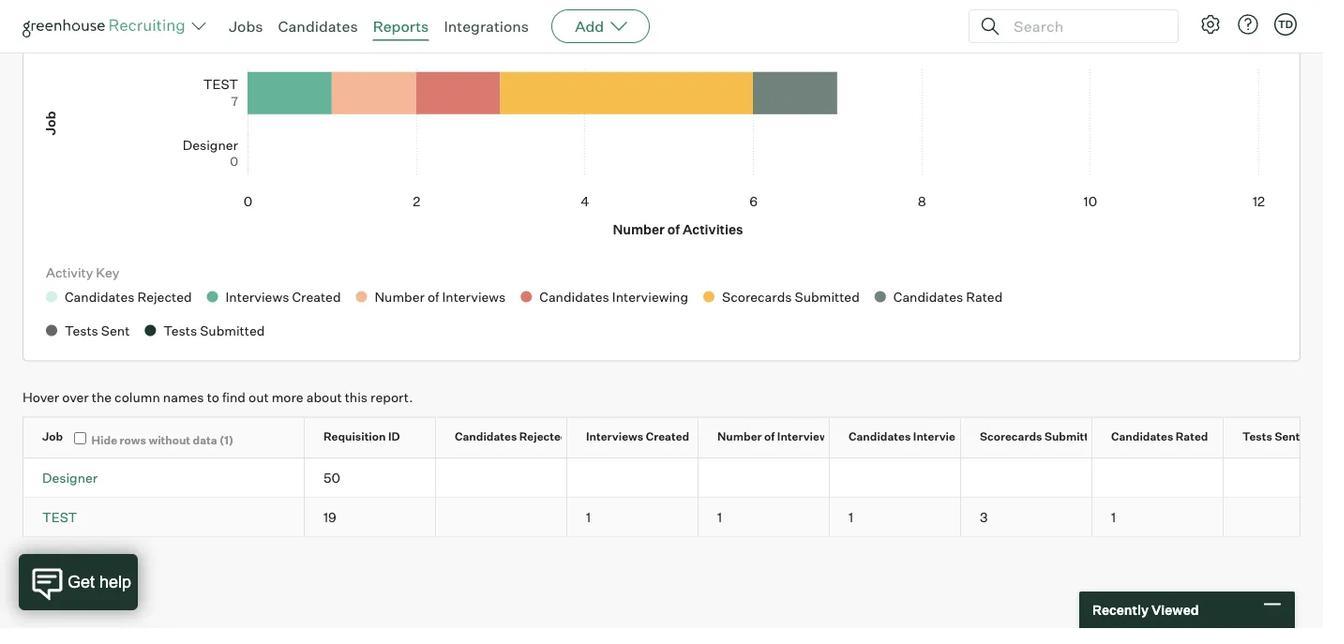 Task type: describe. For each thing, give the bounding box(es) containing it.
row for 'row group' containing test
[[23, 498, 1323, 537]]

report.
[[371, 390, 413, 406]]

designer
[[42, 470, 98, 486]]

rejected
[[519, 430, 568, 444]]

greenhouse recruiting image
[[23, 15, 191, 38]]

of
[[764, 430, 775, 444]]

interviews created
[[586, 430, 689, 444]]

candidates link
[[278, 17, 358, 36]]

candidates for candidates rejected
[[455, 430, 517, 444]]

tests sent
[[1243, 430, 1300, 444]]

interviews created column header
[[567, 418, 715, 458]]

4 1 from the left
[[1111, 509, 1116, 525]]

to
[[207, 390, 219, 406]]

about
[[306, 390, 342, 406]]

find
[[222, 390, 246, 406]]

1 1 from the left
[[586, 509, 591, 525]]

row for grid containing designer
[[23, 418, 1323, 458]]

hide
[[92, 433, 117, 447]]

jobs
[[229, 17, 263, 36]]

candidates rejected column header
[[436, 418, 583, 458]]

candidates interviewing
[[849, 430, 982, 444]]

candidates for candidates interviewing
[[849, 430, 911, 444]]

names
[[163, 390, 204, 406]]

50
[[324, 470, 340, 486]]

scorecards submitted
[[980, 430, 1102, 444]]

row group containing designer
[[23, 459, 1323, 498]]

scorecards submitted column header
[[961, 418, 1108, 458]]

hide rows without data (1)
[[92, 433, 234, 447]]

td
[[1278, 18, 1293, 30]]

requisition id
[[324, 430, 400, 444]]

integrations link
[[444, 17, 529, 36]]

candidates interviewing column header
[[830, 418, 982, 458]]

id
[[388, 430, 400, 444]]

the
[[92, 390, 112, 406]]

submitted
[[1045, 430, 1102, 444]]

(1)
[[220, 433, 234, 447]]

activity
[[46, 265, 93, 281]]

Search text field
[[1009, 13, 1161, 40]]

key
[[96, 265, 119, 281]]

tests
[[1243, 430, 1272, 444]]

row for 'row group' containing designer
[[23, 459, 1323, 497]]

none checkbox inside column header
[[74, 432, 86, 445]]

activity key
[[46, 265, 119, 281]]

3 1 from the left
[[849, 509, 854, 525]]

requisition
[[324, 430, 386, 444]]

without
[[149, 433, 190, 447]]

integrations
[[444, 17, 529, 36]]

out
[[249, 390, 269, 406]]



Task type: vqa. For each thing, say whether or not it's contained in the screenshot.
checkbox
yes



Task type: locate. For each thing, give the bounding box(es) containing it.
candidates inside column header
[[849, 430, 911, 444]]

number of interviews
[[717, 430, 835, 444]]

candidates inside 'column header'
[[455, 430, 517, 444]]

recently
[[1093, 602, 1149, 618]]

jobs link
[[229, 17, 263, 36]]

td button
[[1271, 9, 1301, 39]]

interviews
[[586, 430, 644, 444], [777, 430, 835, 444]]

19
[[324, 509, 337, 525]]

viewed
[[1152, 602, 1199, 618]]

interviews left created
[[586, 430, 644, 444]]

hover
[[23, 390, 59, 406]]

row
[[23, 418, 1323, 458], [23, 459, 1323, 497], [23, 498, 1323, 537]]

cell
[[436, 459, 567, 497], [567, 459, 699, 497], [699, 459, 830, 497], [830, 459, 961, 497], [961, 459, 1093, 497], [1093, 459, 1224, 497], [436, 498, 567, 537]]

column header containing job
[[23, 418, 321, 458]]

this
[[345, 390, 368, 406]]

2 vertical spatial row
[[23, 498, 1323, 537]]

candidates
[[278, 17, 358, 36], [455, 430, 517, 444], [849, 430, 911, 444], [1111, 430, 1173, 444]]

data
[[193, 433, 217, 447]]

2 interviews from the left
[[777, 430, 835, 444]]

3
[[980, 509, 988, 525]]

over
[[62, 390, 89, 406]]

scorecards
[[980, 430, 1042, 444]]

grid containing designer
[[23, 418, 1323, 537]]

2 row group from the top
[[23, 498, 1323, 537]]

candidates right jobs link
[[278, 17, 358, 36]]

2 row from the top
[[23, 459, 1323, 497]]

interviews inside column header
[[586, 430, 644, 444]]

row containing designer
[[23, 459, 1323, 497]]

column
[[114, 390, 160, 406]]

designer link
[[42, 470, 98, 486]]

0 vertical spatial row
[[23, 418, 1323, 458]]

number
[[717, 430, 762, 444]]

sent
[[1275, 430, 1300, 444]]

test
[[42, 509, 77, 525]]

created
[[646, 430, 689, 444]]

1 horizontal spatial interviews
[[777, 430, 835, 444]]

candidates for candidates
[[278, 17, 358, 36]]

row group containing test
[[23, 498, 1323, 537]]

0 horizontal spatial interviews
[[586, 430, 644, 444]]

interviews right of
[[777, 430, 835, 444]]

recently viewed
[[1093, 602, 1199, 618]]

row containing job
[[23, 418, 1323, 458]]

1 interviews from the left
[[586, 430, 644, 444]]

candidates rated
[[1111, 430, 1208, 444]]

2 1 from the left
[[717, 509, 722, 525]]

rated
[[1176, 430, 1208, 444]]

candidates left interviewing
[[849, 430, 911, 444]]

interviewing
[[913, 430, 982, 444]]

None checkbox
[[74, 432, 86, 445]]

candidates rejected
[[455, 430, 568, 444]]

row containing test
[[23, 498, 1323, 537]]

rows
[[120, 433, 146, 447]]

hover over the column names to find out more about this report.
[[23, 390, 413, 406]]

3 row from the top
[[23, 498, 1323, 537]]

add
[[575, 17, 604, 36]]

column header
[[23, 418, 321, 458]]

candidates left rejected
[[455, 430, 517, 444]]

test link
[[42, 509, 77, 525]]

candidates for candidates rated
[[1111, 430, 1173, 444]]

candidates rated column header
[[1093, 418, 1240, 458]]

candidates left rated
[[1111, 430, 1173, 444]]

1 vertical spatial row
[[23, 459, 1323, 497]]

requisition id column header
[[305, 418, 452, 458]]

more
[[272, 390, 304, 406]]

1
[[586, 509, 591, 525], [717, 509, 722, 525], [849, 509, 854, 525], [1111, 509, 1116, 525]]

job
[[42, 430, 63, 444]]

number of interviews column header
[[699, 418, 846, 458]]

row group
[[23, 459, 1323, 498], [23, 498, 1323, 537]]

1 row group from the top
[[23, 459, 1323, 498]]

candidates inside column header
[[1111, 430, 1173, 444]]

configure image
[[1199, 13, 1222, 36]]

interviews inside 'column header'
[[777, 430, 835, 444]]

td button
[[1274, 13, 1297, 36]]

1 row from the top
[[23, 418, 1323, 458]]

reports
[[373, 17, 429, 36]]

reports link
[[373, 17, 429, 36]]

add button
[[552, 9, 650, 43]]

grid
[[23, 418, 1323, 537]]



